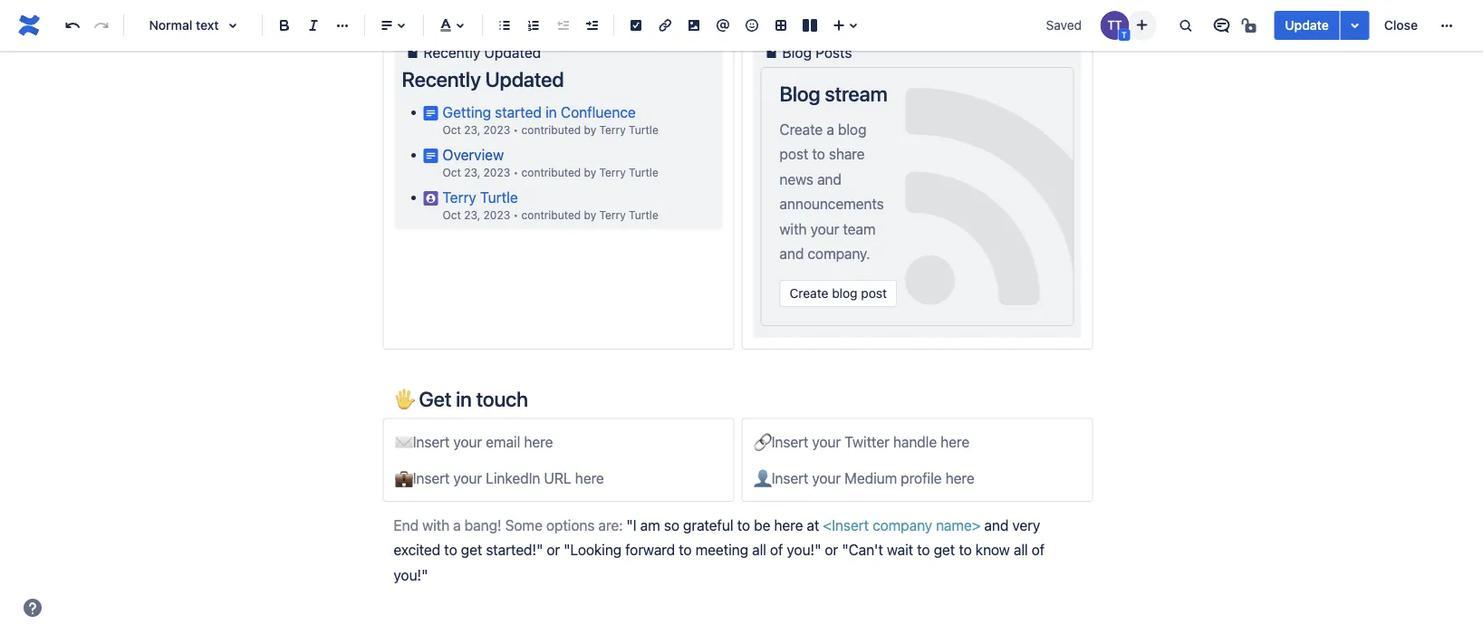 Task type: vqa. For each thing, say whether or not it's contained in the screenshot.
but
no



Task type: describe. For each thing, give the bounding box(es) containing it.
so
[[664, 517, 679, 534]]

0 vertical spatial recently updated
[[424, 44, 541, 61]]

by inside terry turtle oct 23, 2023 • contributed by terry turtle
[[584, 209, 596, 222]]

here
[[774, 517, 803, 534]]

redo ⌘⇧z image
[[91, 14, 112, 36]]

terry turtle link for confluence
[[599, 124, 658, 137]]

company.
[[808, 245, 870, 263]]

Main content area, start typing to enter text. text field
[[383, 0, 1093, 588]]

options
[[546, 517, 595, 534]]

2 all from the left
[[1014, 542, 1028, 559]]

blog posts image
[[761, 42, 782, 64]]

0 vertical spatial updated
[[484, 44, 541, 61]]

0 horizontal spatial you!"
[[394, 567, 428, 584]]

no restrictions image
[[1240, 14, 1262, 36]]

getting started in confluence oct 23, 2023 • contributed by terry turtle
[[443, 104, 658, 137]]

recently updated image
[[402, 42, 424, 64]]

close button
[[1373, 11, 1429, 40]]

bullet list ⌘⇧8 image
[[494, 14, 516, 36]]

action item image
[[625, 14, 647, 36]]

1 of from the left
[[770, 542, 783, 559]]

update
[[1285, 18, 1329, 33]]

company
[[873, 517, 932, 534]]

in for get
[[456, 387, 472, 412]]

touch
[[476, 387, 528, 412]]

blog stream
[[780, 82, 888, 106]]

2 get from the left
[[934, 542, 955, 559]]

🖐
[[394, 387, 414, 412]]

create for create blog post
[[790, 286, 829, 301]]

confluence image
[[14, 11, 43, 40]]

2023 inside getting started in confluence oct 23, 2023 • contributed by terry turtle
[[483, 124, 510, 137]]

news
[[780, 171, 814, 188]]

terry inside getting started in confluence oct 23, 2023 • contributed by terry turtle
[[599, 124, 626, 137]]

numbered list ⌘⇧7 image
[[523, 14, 545, 36]]

<insert
[[823, 517, 869, 534]]

"looking
[[564, 542, 622, 559]]

to down name>
[[959, 542, 972, 559]]

meeting
[[696, 542, 748, 559]]

to down end with a bang! some options are: "i am so grateful to be here at <insert company name>
[[679, 542, 692, 559]]

• inside terry turtle oct 23, 2023 • contributed by terry turtle
[[513, 209, 518, 222]]

overview oct 23, 2023 • contributed by terry turtle
[[443, 146, 658, 179]]

by inside overview oct 23, 2023 • contributed by terry turtle
[[584, 167, 596, 179]]

1 vertical spatial updated
[[485, 67, 564, 92]]

terry turtle link for 23,
[[599, 209, 658, 222]]

indent tab image
[[581, 14, 603, 36]]

be
[[754, 517, 770, 534]]

oct inside terry turtle oct 23, 2023 • contributed by terry turtle
[[443, 209, 461, 222]]

and very excited to get started!" or "looking forward to meeting all of you!" or "can't wait to get to know all of you!"
[[394, 517, 1049, 584]]

started!"
[[486, 542, 543, 559]]

overview
[[443, 146, 504, 163]]

find and replace image
[[1175, 14, 1196, 36]]

create blog post
[[790, 286, 887, 301]]

1 vertical spatial and
[[780, 245, 804, 263]]

create for create a blog post to share news and announcements with your team and company.
[[780, 121, 823, 138]]

italic ⌘i image
[[303, 14, 324, 36]]

bang!
[[465, 517, 502, 534]]

mention image
[[712, 14, 734, 36]]

terry inside overview oct 23, 2023 • contributed by terry turtle
[[599, 167, 626, 179]]

grateful
[[683, 517, 733, 534]]

1 vertical spatial a
[[453, 517, 461, 534]]

some
[[505, 517, 543, 534]]

to right wait
[[917, 542, 930, 559]]

stream
[[825, 82, 888, 106]]

bold ⌘b image
[[274, 14, 295, 36]]

contributed inside getting started in confluence oct 23, 2023 • contributed by terry turtle
[[522, 124, 581, 137]]

team
[[843, 221, 876, 238]]

1 vertical spatial recently
[[402, 67, 481, 92]]

by inside getting started in confluence oct 23, 2023 • contributed by terry turtle
[[584, 124, 596, 137]]

"i
[[627, 517, 637, 534]]

23, inside overview oct 23, 2023 • contributed by terry turtle
[[464, 167, 480, 179]]

terry turtle link for 2023
[[599, 167, 658, 179]]

1 horizontal spatial and
[[817, 171, 842, 188]]

with inside create a blog post to share news and announcements with your team and company.
[[780, 221, 807, 238]]

blog for blog posts
[[782, 44, 812, 61]]

in for started
[[546, 104, 557, 121]]

align left image
[[376, 14, 398, 36]]

terry turtle oct 23, 2023 • contributed by terry turtle
[[443, 189, 658, 222]]

blog posts
[[782, 44, 852, 61]]

🔗
[[753, 434, 772, 451]]

💼
[[395, 470, 413, 487]]

• inside getting started in confluence oct 23, 2023 • contributed by terry turtle
[[513, 124, 518, 137]]

table image
[[770, 14, 792, 36]]

adjust update settings image
[[1344, 14, 1366, 36]]

confluence
[[561, 104, 636, 121]]

blog inside button
[[832, 286, 858, 301]]



Task type: locate. For each thing, give the bounding box(es) containing it.
1 vertical spatial in
[[456, 387, 472, 412]]

create down blog stream
[[780, 121, 823, 138]]

recently
[[424, 44, 481, 61], [402, 67, 481, 92]]

more image
[[1436, 14, 1458, 36]]

2 horizontal spatial and
[[984, 517, 1009, 534]]

1 vertical spatial 23,
[[464, 167, 480, 179]]

0 vertical spatial blog
[[782, 44, 812, 61]]

1 horizontal spatial with
[[780, 221, 807, 238]]

• inside overview oct 23, 2023 • contributed by terry turtle
[[513, 167, 518, 179]]

0 vertical spatial blog
[[838, 121, 867, 138]]

1 contributed from the top
[[522, 124, 581, 137]]

oct inside overview oct 23, 2023 • contributed by terry turtle
[[443, 167, 461, 179]]

0 vertical spatial post
[[780, 146, 808, 163]]

0 horizontal spatial all
[[752, 542, 766, 559]]

you!" down at
[[787, 542, 821, 559]]

recently updated down bullet list ⌘⇧8 icon
[[424, 44, 541, 61]]

0 vertical spatial •
[[513, 124, 518, 137]]

0 vertical spatial 23,
[[464, 124, 480, 137]]

in
[[546, 104, 557, 121], [456, 387, 472, 412]]

close
[[1384, 18, 1418, 33]]

with left your
[[780, 221, 807, 238]]

layouts image
[[799, 14, 821, 36]]

to right excited
[[444, 542, 457, 559]]

0 horizontal spatial a
[[453, 517, 461, 534]]

recently updated up getting
[[402, 67, 564, 92]]

3 23, from the top
[[464, 209, 480, 222]]

end with a bang! some options are: "i am so grateful to be here at <insert company name>
[[394, 517, 981, 534]]

create inside button
[[790, 286, 829, 301]]

getting started in confluence link
[[443, 104, 636, 121]]

recently up getting
[[424, 44, 481, 61]]

outdent ⇧tab image
[[552, 14, 574, 36]]

contributed inside terry turtle oct 23, 2023 • contributed by terry turtle
[[522, 209, 581, 222]]

🖐 get in touch
[[394, 387, 528, 412]]

• down overview oct 23, 2023 • contributed by terry turtle
[[513, 209, 518, 222]]

1 • from the top
[[513, 124, 518, 137]]

by
[[584, 124, 596, 137], [584, 167, 596, 179], [584, 209, 596, 222]]

oct down getting
[[443, 124, 461, 137]]

you!" down excited
[[394, 567, 428, 584]]

terry
[[599, 124, 626, 137], [599, 167, 626, 179], [443, 189, 476, 206], [599, 209, 626, 222]]

with
[[780, 221, 807, 238], [422, 517, 450, 534]]

recently updated
[[424, 44, 541, 61], [402, 67, 564, 92]]

updated up started
[[485, 67, 564, 92]]

1 by from the top
[[584, 124, 596, 137]]

1 oct from the top
[[443, 124, 461, 137]]

2 oct from the top
[[443, 167, 461, 179]]

1 2023 from the top
[[483, 124, 510, 137]]

in right get on the left of the page
[[456, 387, 472, 412]]

1 vertical spatial oct
[[443, 167, 461, 179]]

post up news
[[780, 146, 808, 163]]

contributed inside overview oct 23, 2023 • contributed by terry turtle
[[522, 167, 581, 179]]

undo ⌘z image
[[62, 14, 83, 36]]

2 by from the top
[[584, 167, 596, 179]]

• up terry turtle oct 23, 2023 • contributed by terry turtle
[[513, 167, 518, 179]]

0 vertical spatial by
[[584, 124, 596, 137]]

updated down bullet list ⌘⇧8 icon
[[484, 44, 541, 61]]

by down confluence
[[584, 124, 596, 137]]

0 vertical spatial in
[[546, 104, 557, 121]]

1 vertical spatial contributed
[[522, 167, 581, 179]]

you!"
[[787, 542, 821, 559], [394, 567, 428, 584]]

started
[[495, 104, 542, 121]]

am
[[640, 517, 660, 534]]

all
[[752, 542, 766, 559], [1014, 542, 1028, 559]]

or down options
[[547, 542, 560, 559]]

1 vertical spatial post
[[861, 286, 887, 301]]

0 vertical spatial create
[[780, 121, 823, 138]]

1 vertical spatial •
[[513, 167, 518, 179]]

1 horizontal spatial get
[[934, 542, 955, 559]]

2023 inside overview oct 23, 2023 • contributed by terry turtle
[[483, 167, 510, 179]]

1 vertical spatial you!"
[[394, 567, 428, 584]]

2 • from the top
[[513, 167, 518, 179]]

share
[[829, 146, 865, 163]]

1 horizontal spatial or
[[825, 542, 838, 559]]

oct inside getting started in confluence oct 23, 2023 • contributed by terry turtle
[[443, 124, 461, 137]]

turtle inside getting started in confluence oct 23, 2023 • contributed by terry turtle
[[629, 124, 658, 137]]

overview link
[[443, 146, 504, 163]]

saved
[[1046, 18, 1082, 33]]

0 horizontal spatial and
[[780, 245, 804, 263]]

1 vertical spatial with
[[422, 517, 450, 534]]

blog down layouts icon
[[782, 44, 812, 61]]

0 horizontal spatial with
[[422, 517, 450, 534]]

post
[[780, 146, 808, 163], [861, 286, 887, 301]]

get down name>
[[934, 542, 955, 559]]

1 horizontal spatial in
[[546, 104, 557, 121]]

1 horizontal spatial a
[[827, 121, 834, 138]]

2 23, from the top
[[464, 167, 480, 179]]

1 or from the left
[[547, 542, 560, 559]]

end
[[394, 517, 419, 534]]

add image, video, or file image
[[683, 14, 705, 36]]

normal
[[149, 18, 192, 33]]

get
[[419, 387, 451, 412]]

help image
[[22, 597, 43, 619]]

blog
[[838, 121, 867, 138], [832, 286, 858, 301]]

create down company.
[[790, 286, 829, 301]]

1 get from the left
[[461, 542, 482, 559]]

normal text button
[[131, 5, 255, 45]]

1 horizontal spatial of
[[1032, 542, 1045, 559]]

blog
[[782, 44, 812, 61], [780, 82, 820, 106]]

in inside getting started in confluence oct 23, 2023 • contributed by terry turtle
[[546, 104, 557, 121]]

23, inside getting started in confluence oct 23, 2023 • contributed by terry turtle
[[464, 124, 480, 137]]

0 vertical spatial oct
[[443, 124, 461, 137]]

2 vertical spatial contributed
[[522, 209, 581, 222]]

0 vertical spatial and
[[817, 171, 842, 188]]

create a blog post to share news and announcements with your team and company.
[[780, 121, 884, 263]]

3 • from the top
[[513, 209, 518, 222]]

name>
[[936, 517, 981, 534]]

2 vertical spatial •
[[513, 209, 518, 222]]

1 vertical spatial recently updated
[[402, 67, 564, 92]]

2 2023 from the top
[[483, 167, 510, 179]]

forward
[[625, 542, 675, 559]]

your
[[811, 221, 839, 238]]

create blog post button
[[780, 280, 897, 307]]

contributed
[[522, 124, 581, 137], [522, 167, 581, 179], [522, 209, 581, 222]]

2023 inside terry turtle oct 23, 2023 • contributed by terry turtle
[[483, 209, 510, 222]]

of down here
[[770, 542, 783, 559]]

or
[[547, 542, 560, 559], [825, 542, 838, 559]]

2 vertical spatial 23,
[[464, 209, 480, 222]]

0 vertical spatial recently
[[424, 44, 481, 61]]

•
[[513, 124, 518, 137], [513, 167, 518, 179], [513, 209, 518, 222]]

blog for blog stream
[[780, 82, 820, 106]]

update button
[[1274, 11, 1340, 40]]

get
[[461, 542, 482, 559], [934, 542, 955, 559]]

3 by from the top
[[584, 209, 596, 222]]

a inside create a blog post to share news and announcements with your team and company.
[[827, 121, 834, 138]]

2 vertical spatial and
[[984, 517, 1009, 534]]

oct down 'overview'
[[443, 167, 461, 179]]

2 vertical spatial 2023
[[483, 209, 510, 222]]

3 contributed from the top
[[522, 209, 581, 222]]

0 horizontal spatial of
[[770, 542, 783, 559]]

text
[[196, 18, 219, 33]]

and left company.
[[780, 245, 804, 263]]

2023 down overview link
[[483, 209, 510, 222]]

1 vertical spatial create
[[790, 286, 829, 301]]

oct
[[443, 124, 461, 137], [443, 167, 461, 179], [443, 209, 461, 222]]

normal text
[[149, 18, 219, 33]]

post inside button
[[861, 286, 887, 301]]

are:
[[598, 517, 623, 534]]

to left be
[[737, 517, 750, 534]]

more formatting image
[[332, 14, 353, 36]]

1 horizontal spatial you!"
[[787, 542, 821, 559]]

by up terry turtle oct 23, 2023 • contributed by terry turtle
[[584, 167, 596, 179]]

1 vertical spatial blog
[[780, 82, 820, 106]]

get down bang!
[[461, 542, 482, 559]]

blog inside create a blog post to share news and announcements with your team and company.
[[838, 121, 867, 138]]

0 vertical spatial contributed
[[522, 124, 581, 137]]

1 vertical spatial blog
[[832, 286, 858, 301]]

create inside create a blog post to share news and announcements with your team and company.
[[780, 121, 823, 138]]

1 horizontal spatial post
[[861, 286, 887, 301]]

announcements
[[780, 196, 884, 213]]

know
[[976, 542, 1010, 559]]

a left bang!
[[453, 517, 461, 534]]

1 vertical spatial by
[[584, 167, 596, 179]]

getting
[[443, 104, 491, 121]]

2023 down 'overview'
[[483, 167, 510, 179]]

1 horizontal spatial all
[[1014, 542, 1028, 559]]

in right started
[[546, 104, 557, 121]]

0 vertical spatial 2023
[[483, 124, 510, 137]]

very
[[1012, 517, 1040, 534]]

contributed down overview oct 23, 2023 • contributed by terry turtle
[[522, 209, 581, 222]]

emoji image
[[741, 14, 763, 36]]

2 contributed from the top
[[522, 167, 581, 179]]

23, inside terry turtle oct 23, 2023 • contributed by terry turtle
[[464, 209, 480, 222]]

confluence image
[[14, 11, 43, 40]]

2023
[[483, 124, 510, 137], [483, 167, 510, 179], [483, 209, 510, 222]]

at
[[807, 517, 819, 534]]

contributed up terry turtle oct 23, 2023 • contributed by terry turtle
[[522, 167, 581, 179]]

a up share
[[827, 121, 834, 138]]

2023 down started
[[483, 124, 510, 137]]

all down very
[[1014, 542, 1028, 559]]

and inside "and very excited to get started!" or "looking forward to meeting all of you!" or "can't wait to get to know all of you!""
[[984, 517, 1009, 534]]

turtle inside overview oct 23, 2023 • contributed by terry turtle
[[629, 167, 658, 179]]

23,
[[464, 124, 480, 137], [464, 167, 480, 179], [464, 209, 480, 222]]

👤
[[753, 470, 772, 487]]

and up announcements
[[817, 171, 842, 188]]

0 horizontal spatial in
[[456, 387, 472, 412]]

recently down recently updated image
[[402, 67, 481, 92]]

posts
[[816, 44, 852, 61]]

0 vertical spatial you!"
[[787, 542, 821, 559]]

0 vertical spatial with
[[780, 221, 807, 238]]

a
[[827, 121, 834, 138], [453, 517, 461, 534]]

0 horizontal spatial get
[[461, 542, 482, 559]]

invite to edit image
[[1131, 14, 1153, 36]]

or down <insert
[[825, 542, 838, 559]]

2 or from the left
[[825, 542, 838, 559]]

2 of from the left
[[1032, 542, 1045, 559]]

0 horizontal spatial post
[[780, 146, 808, 163]]

with right the end
[[422, 517, 450, 534]]

of
[[770, 542, 783, 559], [1032, 542, 1045, 559]]

oct down overview link
[[443, 209, 461, 222]]

post down company.
[[861, 286, 887, 301]]

1 23, from the top
[[464, 124, 480, 137]]

2 vertical spatial by
[[584, 209, 596, 222]]

create
[[780, 121, 823, 138], [790, 286, 829, 301]]

contributed down getting started in confluence link
[[522, 124, 581, 137]]

"can't
[[842, 542, 883, 559]]

terry turtle image
[[1100, 11, 1129, 40]]

3 oct from the top
[[443, 209, 461, 222]]

blog down company.
[[832, 286, 858, 301]]

wait
[[887, 542, 913, 559]]

post inside create a blog post to share news and announcements with your team and company.
[[780, 146, 808, 163]]

blog down blog posts
[[780, 82, 820, 106]]

and up know at the bottom of the page
[[984, 517, 1009, 534]]

• down started
[[513, 124, 518, 137]]

link image
[[654, 14, 676, 36]]

to inside create a blog post to share news and announcements with your team and company.
[[812, 146, 825, 163]]

1 all from the left
[[752, 542, 766, 559]]

0 horizontal spatial or
[[547, 542, 560, 559]]

blog up share
[[838, 121, 867, 138]]

✉️
[[395, 434, 413, 451]]

by down overview oct 23, 2023 • contributed by terry turtle
[[584, 209, 596, 222]]

to
[[812, 146, 825, 163], [737, 517, 750, 534], [444, 542, 457, 559], [679, 542, 692, 559], [917, 542, 930, 559], [959, 542, 972, 559]]

terry turtle link
[[599, 124, 658, 137], [599, 167, 658, 179], [443, 189, 518, 206], [599, 209, 658, 222]]

2 vertical spatial oct
[[443, 209, 461, 222]]

to left share
[[812, 146, 825, 163]]

1 vertical spatial 2023
[[483, 167, 510, 179]]

all down be
[[752, 542, 766, 559]]

turtle
[[629, 124, 658, 137], [629, 167, 658, 179], [480, 189, 518, 206], [629, 209, 658, 222]]

0 vertical spatial a
[[827, 121, 834, 138]]

and
[[817, 171, 842, 188], [780, 245, 804, 263], [984, 517, 1009, 534]]

3 2023 from the top
[[483, 209, 510, 222]]

of down very
[[1032, 542, 1045, 559]]

updated
[[484, 44, 541, 61], [485, 67, 564, 92]]

comment icon image
[[1211, 14, 1233, 36]]

excited
[[394, 542, 440, 559]]



